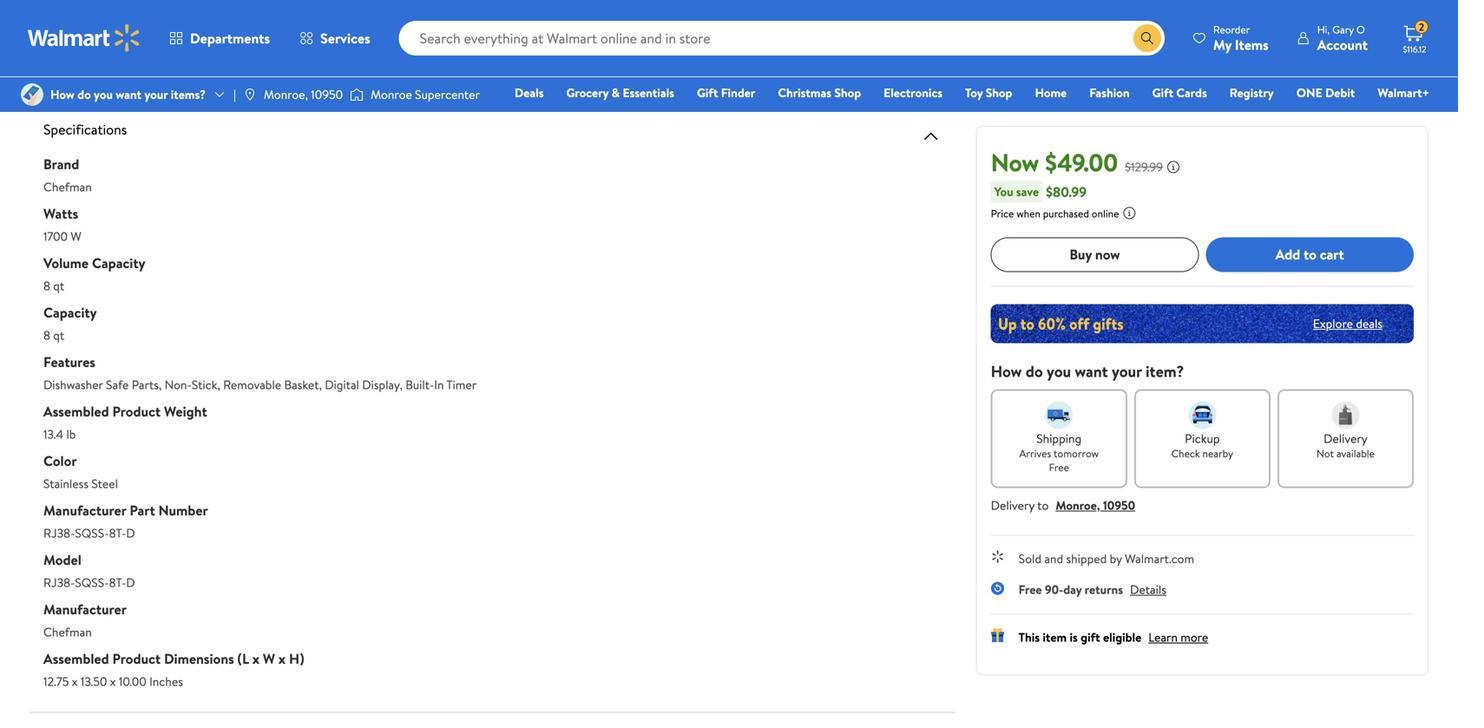 Task type: describe. For each thing, give the bounding box(es) containing it.
walmart+ link
[[1370, 83, 1438, 102]]

nearby
[[1203, 446, 1234, 461]]

grocery
[[566, 84, 609, 101]]

weight
[[164, 402, 207, 421]]

gift finder
[[697, 84, 756, 101]]

how do you want your items?
[[50, 86, 206, 103]]

1 vertical spatial monroe,
[[1056, 497, 1100, 514]]

deals link
[[507, 83, 552, 102]]

13.4
[[43, 426, 63, 443]]

sold
[[1019, 550, 1042, 567]]

online
[[1092, 206, 1119, 221]]

timer
[[447, 376, 477, 393]]

|
[[234, 86, 236, 103]]

intent image for pickup image
[[1189, 401, 1217, 429]]

not
[[1317, 446, 1334, 461]]

sold and shipped by walmart.com
[[1019, 550, 1195, 567]]

add to cart button
[[1206, 237, 1414, 272]]

lb
[[66, 426, 76, 443]]

x left h)
[[279, 649, 286, 668]]

gift cards link
[[1145, 83, 1215, 102]]

to for delivery
[[1038, 497, 1049, 514]]

walmart image
[[28, 24, 141, 52]]

2 d from the top
[[126, 574, 135, 591]]

2
[[1419, 20, 1425, 34]]

one debit
[[1297, 84, 1355, 101]]

how for how do you want your item?
[[991, 360, 1022, 382]]

specifications
[[43, 120, 127, 139]]

do for how do you want your item?
[[1026, 360, 1043, 382]]

steel
[[91, 475, 118, 492]]

Walmart Site-Wide search field
[[399, 21, 1165, 56]]

basket,
[[284, 376, 322, 393]]

toy
[[965, 84, 983, 101]]

0 vertical spatial capacity
[[92, 253, 145, 273]]

my
[[1213, 35, 1232, 54]]

and
[[1045, 550, 1064, 567]]

1 assembled from the top
[[43, 402, 109, 421]]

purchased
[[1043, 206, 1089, 221]]

0 vertical spatial monroe,
[[264, 86, 308, 103]]

want for item?
[[1075, 360, 1108, 382]]

specifications image
[[921, 126, 942, 147]]

your for item?
[[1112, 360, 1142, 382]]

check
[[1172, 446, 1200, 461]]

shipping arrives tomorrow free
[[1019, 430, 1099, 475]]

electronics link
[[876, 83, 951, 102]]

intent image for delivery image
[[1332, 401, 1360, 429]]

delivery for not
[[1324, 430, 1368, 447]]

number
[[158, 501, 208, 520]]

fashion link
[[1082, 83, 1138, 102]]

returns
[[1085, 581, 1123, 598]]

delivery for to
[[991, 497, 1035, 514]]

$80.99
[[1046, 182, 1087, 201]]

stainless
[[43, 475, 89, 492]]

details
[[1130, 581, 1167, 598]]

delivery to monroe, 10950
[[991, 497, 1135, 514]]

this item is gift eligible learn more
[[1019, 629, 1209, 646]]

save
[[1016, 183, 1039, 200]]

supercenter
[[415, 86, 480, 103]]

monroe
[[371, 86, 412, 103]]

Search search field
[[399, 21, 1165, 56]]

dimensions
[[164, 649, 234, 668]]

free 90-day returns details
[[1019, 581, 1167, 598]]

account
[[1318, 35, 1368, 54]]

cards
[[1177, 84, 1207, 101]]

day
[[1064, 581, 1082, 598]]

inches
[[149, 673, 183, 690]]

2 rj38- from the top
[[43, 574, 75, 591]]

volume
[[43, 253, 89, 273]]

1 8 from the top
[[43, 277, 50, 294]]

eligible
[[1103, 629, 1142, 646]]

is
[[1070, 629, 1078, 646]]

grocery & essentials
[[566, 84, 674, 101]]

services
[[320, 29, 370, 48]]

1 horizontal spatial w
[[263, 649, 275, 668]]

shipping
[[1037, 430, 1082, 447]]

display,
[[362, 376, 403, 393]]

learn
[[1149, 629, 1178, 646]]

legal information image
[[1123, 206, 1137, 220]]

deals
[[515, 84, 544, 101]]

90-
[[1045, 581, 1064, 598]]

1 sqss- from the top
[[75, 525, 109, 542]]

learn more button
[[1149, 629, 1209, 646]]

2 product from the top
[[112, 649, 161, 668]]

gift
[[1081, 629, 1100, 646]]

brand
[[43, 155, 79, 174]]

deals
[[1356, 315, 1383, 332]]

gift finder link
[[689, 83, 763, 102]]

$116.12
[[1403, 43, 1427, 55]]

reorder
[[1213, 22, 1250, 37]]

1700
[[43, 228, 68, 245]]

see more button
[[43, 41, 942, 76]]

removable
[[223, 376, 281, 393]]

0 horizontal spatial free
[[1019, 581, 1042, 598]]

 image for how do you want your items?
[[21, 83, 43, 106]]

tomorrow
[[1054, 446, 1099, 461]]

more
[[482, 49, 514, 68]]

12.75
[[43, 673, 69, 690]]

departments
[[190, 29, 270, 48]]

item
[[1043, 629, 1067, 646]]

0 horizontal spatial 10950
[[311, 86, 343, 103]]

price when purchased online
[[991, 206, 1119, 221]]

13.50
[[81, 673, 107, 690]]

services button
[[285, 17, 385, 59]]

how for how do you want your items?
[[50, 86, 74, 103]]

1 rj38- from the top
[[43, 525, 75, 542]]

2 chefman from the top
[[43, 624, 92, 641]]

search icon image
[[1141, 31, 1154, 45]]

h)
[[289, 649, 304, 668]]



Task type: locate. For each thing, give the bounding box(es) containing it.
 image for monroe, 10950
[[243, 88, 257, 102]]

price
[[991, 206, 1014, 221]]

0 vertical spatial assembled
[[43, 402, 109, 421]]

grocery & essentials link
[[559, 83, 682, 102]]

0 vertical spatial your
[[144, 86, 168, 103]]

debit
[[1326, 84, 1355, 101]]

0 vertical spatial d
[[126, 525, 135, 542]]

to inside button
[[1304, 245, 1317, 264]]

10950 down services popup button
[[311, 86, 343, 103]]

1 horizontal spatial your
[[1112, 360, 1142, 382]]

pickup check nearby
[[1172, 430, 1234, 461]]

product up 10.00
[[112, 649, 161, 668]]

learn more about strikethrough prices image
[[1167, 160, 1181, 174]]

want left item?
[[1075, 360, 1108, 382]]

part
[[130, 501, 155, 520]]

capacity up features
[[43, 303, 97, 322]]

0 vertical spatial 10950
[[311, 86, 343, 103]]

hi,
[[1318, 22, 1330, 37]]

by
[[1110, 550, 1122, 567]]

to for add
[[1304, 245, 1317, 264]]

2 8t- from the top
[[109, 574, 126, 591]]

8 up features
[[43, 327, 50, 344]]

qt down 'volume'
[[53, 277, 64, 294]]

gift left finder
[[697, 84, 718, 101]]

finder
[[721, 84, 756, 101]]

1 vertical spatial do
[[1026, 360, 1043, 382]]

1 vertical spatial manufacturer
[[43, 600, 127, 619]]

 image down 'walmart' image
[[21, 83, 43, 106]]

1 vertical spatial w
[[263, 649, 275, 668]]

x right 13.50
[[110, 673, 116, 690]]

assembled up lb
[[43, 402, 109, 421]]

do up shipping
[[1026, 360, 1043, 382]]

manufacturer
[[43, 501, 126, 520], [43, 600, 127, 619]]

1 vertical spatial you
[[1047, 360, 1071, 382]]

to down arrives
[[1038, 497, 1049, 514]]

now
[[991, 145, 1039, 179]]

0 vertical spatial want
[[116, 86, 142, 103]]

2 manufacturer from the top
[[43, 600, 127, 619]]

2 8 from the top
[[43, 327, 50, 344]]

gift for gift finder
[[697, 84, 718, 101]]

one debit link
[[1289, 83, 1363, 102]]

0 horizontal spatial do
[[77, 86, 91, 103]]

2 shop from the left
[[986, 84, 1013, 101]]

1 vertical spatial 10950
[[1103, 497, 1135, 514]]

0 vertical spatial do
[[77, 86, 91, 103]]

christmas shop link
[[770, 83, 869, 102]]

0 vertical spatial sqss-
[[75, 525, 109, 542]]

1 8t- from the top
[[109, 525, 126, 542]]

1 horizontal spatial delivery
[[1324, 430, 1368, 447]]

shop for christmas shop
[[835, 84, 861, 101]]

christmas
[[778, 84, 832, 101]]

1 vertical spatial d
[[126, 574, 135, 591]]

see more
[[457, 49, 514, 68]]

0 horizontal spatial how
[[50, 86, 74, 103]]

0 vertical spatial chefman
[[43, 178, 92, 195]]

delivery down intent image for delivery
[[1324, 430, 1368, 447]]

want up specifications
[[116, 86, 142, 103]]

buy now
[[1070, 245, 1120, 264]]

details button
[[1130, 581, 1167, 598]]

dishwasher
[[43, 376, 103, 393]]

to left cart
[[1304, 245, 1317, 264]]

0 horizontal spatial want
[[116, 86, 142, 103]]

0 horizontal spatial monroe,
[[264, 86, 308, 103]]

1 gift from the left
[[697, 84, 718, 101]]

1 horizontal spatial to
[[1304, 245, 1317, 264]]

delivery not available
[[1317, 430, 1375, 461]]

sqss- up the model
[[75, 525, 109, 542]]

 image
[[350, 86, 364, 103]]

electronics
[[884, 84, 943, 101]]

product down parts,
[[112, 402, 161, 421]]

features
[[43, 352, 95, 372]]

gift inside "link"
[[1152, 84, 1174, 101]]

more
[[1181, 629, 1209, 646]]

2 gift from the left
[[1152, 84, 1174, 101]]

this
[[1019, 629, 1040, 646]]

0 vertical spatial manufacturer
[[43, 501, 126, 520]]

gifting made easy image
[[991, 628, 1005, 642]]

available
[[1337, 446, 1375, 461]]

1 vertical spatial want
[[1075, 360, 1108, 382]]

1 horizontal spatial monroe,
[[1056, 497, 1100, 514]]

your left item?
[[1112, 360, 1142, 382]]

qt up features
[[53, 327, 64, 344]]

explore deals
[[1313, 315, 1383, 332]]

manufacturer down the model
[[43, 600, 127, 619]]

departments button
[[155, 17, 285, 59]]

home
[[1035, 84, 1067, 101]]

shop right christmas on the top right of the page
[[835, 84, 861, 101]]

to
[[1304, 245, 1317, 264], [1038, 497, 1049, 514]]

1 horizontal spatial do
[[1026, 360, 1043, 382]]

reorder my items
[[1213, 22, 1269, 54]]

capacity right 'volume'
[[92, 253, 145, 273]]

10.00
[[119, 673, 146, 690]]

gift for gift cards
[[1152, 84, 1174, 101]]

monroe, down tomorrow
[[1056, 497, 1100, 514]]

1 vertical spatial capacity
[[43, 303, 97, 322]]

0 vertical spatial how
[[50, 86, 74, 103]]

free left 90-
[[1019, 581, 1042, 598]]

up to sixty percent off deals. shop now. image
[[991, 304, 1414, 343]]

explore deals link
[[1306, 308, 1390, 339]]

0 vertical spatial free
[[1049, 460, 1069, 475]]

1 vertical spatial your
[[1112, 360, 1142, 382]]

1 manufacturer from the top
[[43, 501, 126, 520]]

gift
[[697, 84, 718, 101], [1152, 84, 1174, 101]]

assembled up 13.50
[[43, 649, 109, 668]]

o
[[1357, 22, 1365, 37]]

1 product from the top
[[112, 402, 161, 421]]

8 down 'volume'
[[43, 277, 50, 294]]

0 horizontal spatial w
[[71, 228, 81, 245]]

qt
[[53, 277, 64, 294], [53, 327, 64, 344]]

how do you want your item?
[[991, 360, 1184, 382]]

0 horizontal spatial your
[[144, 86, 168, 103]]

you up specifications
[[94, 86, 113, 103]]

want
[[116, 86, 142, 103], [1075, 360, 1108, 382]]

walmart+
[[1378, 84, 1430, 101]]

free inside shipping arrives tomorrow free
[[1049, 460, 1069, 475]]

free down shipping
[[1049, 460, 1069, 475]]

1 horizontal spatial gift
[[1152, 84, 1174, 101]]

shop for toy shop
[[986, 84, 1013, 101]]

safe
[[106, 376, 129, 393]]

0 vertical spatial delivery
[[1324, 430, 1368, 447]]

1 vertical spatial 8
[[43, 327, 50, 344]]

0 vertical spatial qt
[[53, 277, 64, 294]]

delivery inside delivery not available
[[1324, 430, 1368, 447]]

1 vertical spatial to
[[1038, 497, 1049, 514]]

0 vertical spatial w
[[71, 228, 81, 245]]

0 vertical spatial rj38-
[[43, 525, 75, 542]]

0 horizontal spatial delivery
[[991, 497, 1035, 514]]

1 horizontal spatial shop
[[986, 84, 1013, 101]]

0 vertical spatial to
[[1304, 245, 1317, 264]]

1 shop from the left
[[835, 84, 861, 101]]

add
[[1276, 245, 1301, 264]]

 image right | on the top of the page
[[243, 88, 257, 102]]

gift left 'cards'
[[1152, 84, 1174, 101]]

christmas shop
[[778, 84, 861, 101]]

shipped
[[1066, 550, 1107, 567]]

1 vertical spatial chefman
[[43, 624, 92, 641]]

w right 1700
[[71, 228, 81, 245]]

monroe, right | on the top of the page
[[264, 86, 308, 103]]

manufacturer down stainless on the bottom of page
[[43, 501, 126, 520]]

1 vertical spatial sqss-
[[75, 574, 109, 591]]

do for how do you want your items?
[[77, 86, 91, 103]]

your for items?
[[144, 86, 168, 103]]

x right (l
[[253, 649, 260, 668]]

want for items?
[[116, 86, 142, 103]]

1 horizontal spatial  image
[[243, 88, 257, 102]]

2 qt from the top
[[53, 327, 64, 344]]

0 vertical spatial 8
[[43, 277, 50, 294]]

built-
[[406, 376, 434, 393]]

home link
[[1027, 83, 1075, 102]]

1 horizontal spatial you
[[1047, 360, 1071, 382]]

10950 up by
[[1103, 497, 1135, 514]]

1 d from the top
[[126, 525, 135, 542]]

intent image for shipping image
[[1045, 401, 1073, 429]]

1 horizontal spatial want
[[1075, 360, 1108, 382]]

model
[[43, 550, 81, 569]]

1 horizontal spatial 10950
[[1103, 497, 1135, 514]]

1 vertical spatial how
[[991, 360, 1022, 382]]

in
[[434, 376, 444, 393]]

1 qt from the top
[[53, 277, 64, 294]]

color
[[43, 451, 77, 471]]

you
[[995, 183, 1014, 200]]

1 vertical spatial delivery
[[991, 497, 1035, 514]]

you for how do you want your item?
[[1047, 360, 1071, 382]]

1 vertical spatial rj38-
[[43, 574, 75, 591]]

1 horizontal spatial how
[[991, 360, 1022, 382]]

w right (l
[[263, 649, 275, 668]]

0 horizontal spatial shop
[[835, 84, 861, 101]]

you up intent image for shipping
[[1047, 360, 1071, 382]]

items
[[1235, 35, 1269, 54]]

registry link
[[1222, 83, 1282, 102]]

fashion
[[1090, 84, 1130, 101]]

now $49.00
[[991, 145, 1118, 179]]

0 vertical spatial you
[[94, 86, 113, 103]]

1 vertical spatial product
[[112, 649, 161, 668]]

chefman up 12.75
[[43, 624, 92, 641]]

chefman down brand on the top of page
[[43, 178, 92, 195]]

$49.00
[[1045, 145, 1118, 179]]

rj38- down the model
[[43, 574, 75, 591]]

 image
[[21, 83, 43, 106], [243, 88, 257, 102]]

1 vertical spatial free
[[1019, 581, 1042, 598]]

0 horizontal spatial  image
[[21, 83, 43, 106]]

10950
[[311, 86, 343, 103], [1103, 497, 1135, 514]]

gary
[[1333, 22, 1354, 37]]

sqss- down the model
[[75, 574, 109, 591]]

item?
[[1146, 360, 1184, 382]]

delivery up sold
[[991, 497, 1035, 514]]

arrives
[[1019, 446, 1052, 461]]

how
[[50, 86, 74, 103], [991, 360, 1022, 382]]

your left the "items?"
[[144, 86, 168, 103]]

monroe supercenter
[[371, 86, 480, 103]]

x right 12.75
[[72, 673, 78, 690]]

$129.99
[[1125, 158, 1163, 175]]

0 horizontal spatial you
[[94, 86, 113, 103]]

toy shop link
[[958, 83, 1020, 102]]

2 assembled from the top
[[43, 649, 109, 668]]

see
[[457, 49, 479, 68]]

monroe,
[[264, 86, 308, 103], [1056, 497, 1100, 514]]

do up specifications
[[77, 86, 91, 103]]

you for how do you want your items?
[[94, 86, 113, 103]]

8t-
[[109, 525, 126, 542], [109, 574, 126, 591]]

items?
[[171, 86, 206, 103]]

shop
[[835, 84, 861, 101], [986, 84, 1013, 101]]

watts
[[43, 204, 78, 223]]

w
[[71, 228, 81, 245], [263, 649, 275, 668]]

2 sqss- from the top
[[75, 574, 109, 591]]

1 vertical spatial qt
[[53, 327, 64, 344]]

1 chefman from the top
[[43, 178, 92, 195]]

rj38-
[[43, 525, 75, 542], [43, 574, 75, 591]]

shop right toy
[[986, 84, 1013, 101]]

1 vertical spatial assembled
[[43, 649, 109, 668]]

0 vertical spatial 8t-
[[109, 525, 126, 542]]

delivery
[[1324, 430, 1368, 447], [991, 497, 1035, 514]]

you save $80.99
[[995, 182, 1087, 201]]

0 horizontal spatial gift
[[697, 84, 718, 101]]

assembled
[[43, 402, 109, 421], [43, 649, 109, 668]]

0 horizontal spatial to
[[1038, 497, 1049, 514]]

1 vertical spatial 8t-
[[109, 574, 126, 591]]

1 horizontal spatial free
[[1049, 460, 1069, 475]]

one
[[1297, 84, 1323, 101]]

0 vertical spatial product
[[112, 402, 161, 421]]

rj38- up the model
[[43, 525, 75, 542]]



Task type: vqa. For each thing, say whether or not it's contained in the screenshot.
"3+"
no



